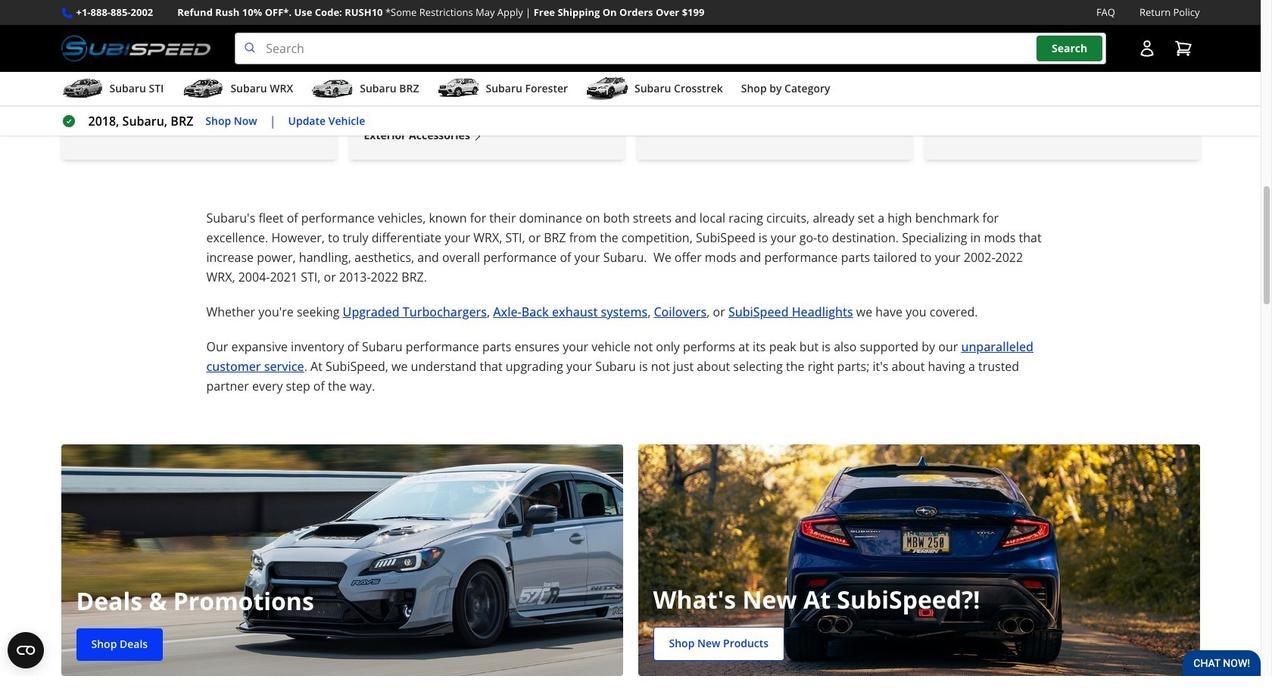 Task type: vqa. For each thing, say whether or not it's contained in the screenshot.
the a subaru forester Thumbnail Image
yes



Task type: describe. For each thing, give the bounding box(es) containing it.
a subaru wrx thumbnail image image
[[182, 77, 225, 100]]

a subaru brz thumbnail image image
[[312, 77, 354, 100]]

open widget image
[[8, 633, 44, 669]]

a subaru forester thumbnail image image
[[437, 77, 480, 100]]



Task type: locate. For each thing, give the bounding box(es) containing it.
subispeed logo image
[[61, 33, 211, 64]]

search input field
[[235, 33, 1106, 64]]

a subaru sti thumbnail image image
[[61, 77, 103, 100]]

a subaru crosstrek thumbnail image image
[[586, 77, 629, 100]]



